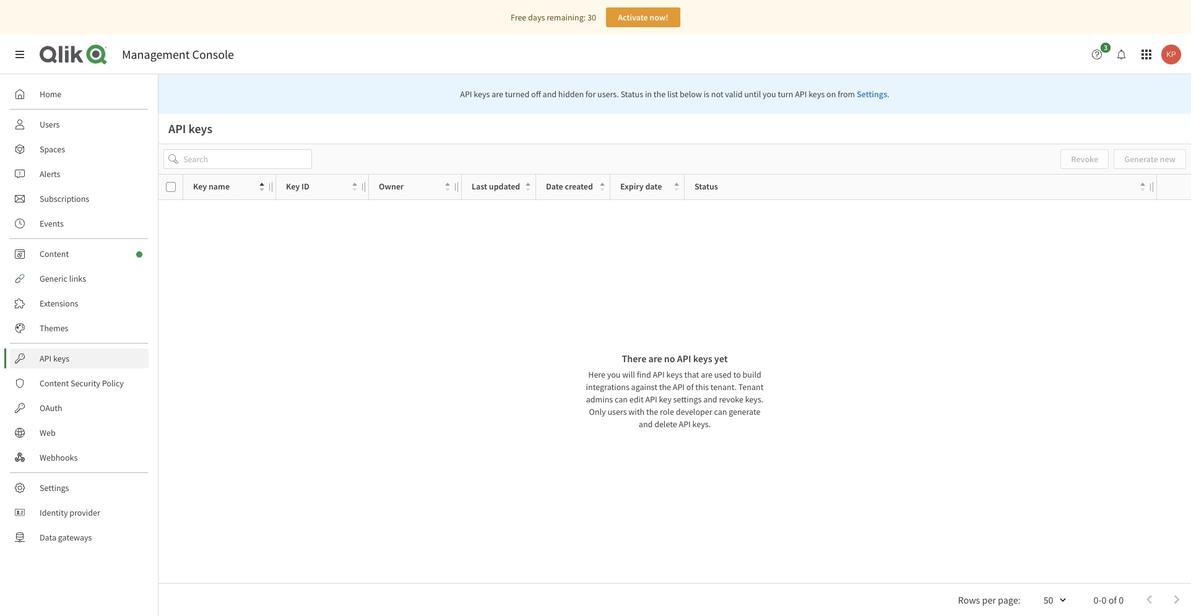 Task type: locate. For each thing, give the bounding box(es) containing it.
owner
[[379, 181, 404, 192]]

api keys down themes
[[40, 353, 69, 364]]

key name
[[193, 181, 230, 192]]

1 horizontal spatial can
[[714, 406, 727, 417]]

keys up 'content security policy' link
[[53, 353, 69, 364]]

0 vertical spatial you
[[763, 89, 777, 100]]

0
[[1102, 594, 1107, 606], [1119, 594, 1124, 606]]

find
[[637, 369, 651, 380]]

api keys inside api keys link
[[40, 353, 69, 364]]

page:
[[999, 594, 1021, 606]]

0 horizontal spatial settings
[[40, 483, 69, 494]]

2 horizontal spatial are
[[701, 369, 713, 380]]

1 vertical spatial content
[[40, 378, 69, 389]]

policy
[[102, 378, 124, 389]]

status inside button
[[695, 181, 719, 192]]

will
[[623, 369, 636, 380]]

keys left the turned
[[474, 89, 490, 100]]

0 right 0-
[[1119, 594, 1124, 606]]

now!
[[650, 12, 669, 23]]

1 horizontal spatial of
[[1109, 594, 1118, 606]]

status left in
[[621, 89, 644, 100]]

no
[[665, 352, 676, 365]]

and right "off"
[[543, 89, 557, 100]]

spaces
[[40, 144, 65, 155]]

0 right 50
[[1102, 594, 1107, 606]]

status button
[[695, 179, 1146, 196]]

0 vertical spatial can
[[615, 394, 628, 405]]

management console
[[122, 46, 234, 62]]

0 vertical spatial and
[[543, 89, 557, 100]]

yet
[[715, 352, 728, 365]]

settings right from
[[857, 89, 888, 100]]

api inside 'navigation pane' element
[[40, 353, 52, 364]]

keys down 'no'
[[667, 369, 683, 380]]

0-0 of 0
[[1094, 594, 1124, 606]]

1 horizontal spatial status
[[695, 181, 719, 192]]

developer
[[676, 406, 713, 417]]

key left name
[[193, 181, 207, 192]]

2 key from the left
[[286, 181, 300, 192]]

1 vertical spatial api keys
[[40, 353, 69, 364]]

are left the turned
[[492, 89, 504, 100]]

of
[[687, 381, 694, 392], [1109, 594, 1118, 606]]

1 key from the left
[[193, 181, 207, 192]]

the
[[654, 89, 666, 100], [660, 381, 672, 392], [647, 406, 659, 417]]

subscriptions link
[[10, 189, 149, 209]]

key left id
[[286, 181, 300, 192]]

can
[[615, 394, 628, 405], [714, 406, 727, 417]]

free days remaining: 30
[[511, 12, 596, 23]]

date created
[[546, 181, 593, 192]]

1 vertical spatial settings link
[[10, 478, 149, 498]]

0 horizontal spatial are
[[492, 89, 504, 100]]

0 vertical spatial the
[[654, 89, 666, 100]]

valid
[[726, 89, 743, 100]]

you left turn
[[763, 89, 777, 100]]

1 vertical spatial of
[[1109, 594, 1118, 606]]

expiry date button
[[621, 179, 680, 196]]

settings link right from
[[857, 89, 888, 100]]

with
[[629, 406, 645, 417]]

1 vertical spatial can
[[714, 406, 727, 417]]

1 horizontal spatial 0
[[1119, 594, 1124, 606]]

content up oauth
[[40, 378, 69, 389]]

0 horizontal spatial settings link
[[10, 478, 149, 498]]

2 content from the top
[[40, 378, 69, 389]]

expiry date
[[621, 181, 662, 192]]

settings
[[857, 89, 888, 100], [40, 483, 69, 494]]

0 vertical spatial keys.
[[746, 394, 764, 405]]

0 vertical spatial api keys
[[168, 121, 213, 136]]

off
[[532, 89, 541, 100]]

api keys link
[[10, 349, 149, 369]]

0 horizontal spatial status
[[621, 89, 644, 100]]

settings up identity
[[40, 483, 69, 494]]

last
[[472, 181, 488, 192]]

1 horizontal spatial and
[[639, 418, 653, 430]]

hidden
[[559, 89, 584, 100]]

webhooks link
[[10, 448, 149, 468]]

api keys up the key name
[[168, 121, 213, 136]]

are left 'no'
[[649, 352, 663, 365]]

data gateways
[[40, 532, 92, 543]]

key for key name
[[193, 181, 207, 192]]

expiry
[[621, 181, 644, 192]]

rows per page:
[[959, 594, 1021, 606]]

2 vertical spatial and
[[639, 418, 653, 430]]

content security policy link
[[10, 374, 149, 393]]

key inside key name button
[[193, 181, 207, 192]]

keys inside 'navigation pane' element
[[53, 353, 69, 364]]

settings link
[[857, 89, 888, 100], [10, 478, 149, 498]]

2 vertical spatial are
[[701, 369, 713, 380]]

can down the revoke
[[714, 406, 727, 417]]

the left the role at the right of page
[[647, 406, 659, 417]]

keys.
[[746, 394, 764, 405], [693, 418, 711, 430]]

kendall parks image
[[1162, 45, 1182, 64]]

of right 0-
[[1109, 594, 1118, 606]]

1 vertical spatial settings
[[40, 483, 69, 494]]

activate
[[618, 12, 648, 23]]

can up users in the right of the page
[[615, 394, 628, 405]]

1 content from the top
[[40, 248, 69, 260]]

of left this
[[687, 381, 694, 392]]

turned
[[505, 89, 530, 100]]

web
[[40, 427, 56, 439]]

api keys
[[168, 121, 213, 136], [40, 353, 69, 364]]

1 vertical spatial you
[[608, 369, 621, 380]]

1 horizontal spatial settings link
[[857, 89, 888, 100]]

content up the generic
[[40, 248, 69, 260]]

keys left yet
[[694, 352, 713, 365]]

0 horizontal spatial api keys
[[40, 353, 69, 364]]

Rows per page: 50 field
[[1026, 590, 1070, 610]]

0 horizontal spatial keys.
[[693, 418, 711, 430]]

key for key id
[[286, 181, 300, 192]]

keys. down developer
[[693, 418, 711, 430]]

key
[[193, 181, 207, 192], [286, 181, 300, 192]]

extensions link
[[10, 294, 149, 313]]

api
[[460, 89, 472, 100], [795, 89, 807, 100], [168, 121, 186, 136], [678, 352, 692, 365], [40, 353, 52, 364], [653, 369, 665, 380], [673, 381, 685, 392], [646, 394, 658, 405], [679, 418, 691, 430]]

0 vertical spatial of
[[687, 381, 694, 392]]

are
[[492, 89, 504, 100], [649, 352, 663, 365], [701, 369, 713, 380]]

status
[[621, 89, 644, 100], [695, 181, 719, 192]]

the right in
[[654, 89, 666, 100]]

content for content security policy
[[40, 378, 69, 389]]

management console element
[[122, 46, 234, 62]]

last updated
[[472, 181, 521, 192]]

generic links link
[[10, 269, 149, 289]]

role
[[660, 406, 675, 417]]

and down with
[[639, 418, 653, 430]]

3
[[1104, 43, 1108, 52]]

1 vertical spatial status
[[695, 181, 719, 192]]

activate now!
[[618, 12, 669, 23]]

spaces link
[[10, 139, 149, 159]]

1 horizontal spatial are
[[649, 352, 663, 365]]

0 vertical spatial content
[[40, 248, 69, 260]]

per
[[983, 594, 997, 606]]

generate
[[729, 406, 761, 417]]

the up key
[[660, 381, 672, 392]]

settings link up identity provider link
[[10, 478, 149, 498]]

is
[[704, 89, 710, 100]]

alerts link
[[10, 164, 149, 184]]

0 horizontal spatial you
[[608, 369, 621, 380]]

key inside key id button
[[286, 181, 300, 192]]

0 vertical spatial settings
[[857, 89, 888, 100]]

0 horizontal spatial 0
[[1102, 594, 1107, 606]]

and down this
[[704, 394, 718, 405]]

identity
[[40, 507, 68, 518]]

Search text field
[[183, 149, 312, 169]]

content for content
[[40, 248, 69, 260]]

status right date
[[695, 181, 719, 192]]

1 horizontal spatial key
[[286, 181, 300, 192]]

0 vertical spatial settings link
[[857, 89, 888, 100]]

that
[[685, 369, 700, 380]]

settings inside 'navigation pane' element
[[40, 483, 69, 494]]

0 horizontal spatial key
[[193, 181, 207, 192]]

1 vertical spatial and
[[704, 394, 718, 405]]

date created button
[[546, 179, 605, 196]]

key name button
[[193, 179, 265, 196]]

are up this
[[701, 369, 713, 380]]

keys. down the tenant
[[746, 394, 764, 405]]

0 horizontal spatial of
[[687, 381, 694, 392]]

delete
[[655, 418, 678, 430]]

provider
[[70, 507, 100, 518]]

1 vertical spatial keys.
[[693, 418, 711, 430]]

content security policy
[[40, 378, 124, 389]]

you up integrations
[[608, 369, 621, 380]]

navigation pane element
[[0, 79, 158, 553]]



Task type: describe. For each thing, give the bounding box(es) containing it.
date
[[546, 181, 564, 192]]

console
[[192, 46, 234, 62]]

0 horizontal spatial and
[[543, 89, 557, 100]]

0 vertical spatial are
[[492, 89, 504, 100]]

key
[[659, 394, 672, 405]]

created
[[565, 181, 593, 192]]

.
[[888, 89, 890, 100]]

generic
[[40, 273, 67, 284]]

1 horizontal spatial keys.
[[746, 394, 764, 405]]

extensions
[[40, 298, 78, 309]]

owner button
[[379, 179, 450, 196]]

of inside there are no api keys yet here you will find api keys that are used to build integrations against the api of this tenant. tenant admins can edit api key settings and revoke keys. only users with the role developer can generate and delete api keys.
[[687, 381, 694, 392]]

tenant
[[739, 381, 764, 392]]

keys left the on
[[809, 89, 825, 100]]

build
[[743, 369, 762, 380]]

new connector image
[[136, 251, 142, 258]]

from
[[838, 89, 856, 100]]

keys up the search text box
[[189, 121, 213, 136]]

for
[[586, 89, 596, 100]]

users.
[[598, 89, 619, 100]]

webhooks
[[40, 452, 78, 463]]

home link
[[10, 84, 149, 104]]

home
[[40, 89, 62, 100]]

1 horizontal spatial settings
[[857, 89, 888, 100]]

users
[[608, 406, 627, 417]]

identity provider
[[40, 507, 100, 518]]

the action is not supported for this user. image
[[1112, 147, 1189, 172]]

data
[[40, 532, 56, 543]]

settings
[[674, 394, 702, 405]]

name
[[209, 181, 230, 192]]

2 horizontal spatial and
[[704, 394, 718, 405]]

date
[[646, 181, 662, 192]]

against
[[632, 381, 658, 392]]

1 vertical spatial the
[[660, 381, 672, 392]]

days
[[528, 12, 545, 23]]

0 horizontal spatial can
[[615, 394, 628, 405]]

updated
[[489, 181, 521, 192]]

gateways
[[58, 532, 92, 543]]

tenant.
[[711, 381, 737, 392]]

subscriptions
[[40, 193, 89, 204]]

2 0 from the left
[[1119, 594, 1124, 606]]

1 vertical spatial are
[[649, 352, 663, 365]]

themes link
[[10, 318, 149, 338]]

links
[[69, 273, 86, 284]]

there are no api keys yet here you will find api keys that are used to build integrations against the api of this tenant. tenant admins can edit api key settings and revoke keys. only users with the role developer can generate and delete api keys.
[[586, 352, 764, 430]]

edit
[[630, 394, 644, 405]]

api keys are turned off and hidden for users. status in the list below is not valid until you turn api keys on from settings .
[[460, 89, 890, 100]]

key id button
[[286, 179, 357, 196]]

not
[[712, 89, 724, 100]]

there
[[622, 352, 647, 365]]

close sidebar menu image
[[15, 50, 25, 59]]

content link
[[10, 244, 149, 264]]

on
[[827, 89, 836, 100]]

used
[[715, 369, 732, 380]]

identity provider link
[[10, 503, 149, 523]]

events link
[[10, 214, 149, 234]]

list
[[668, 89, 678, 100]]

data gateways link
[[10, 528, 149, 548]]

below
[[680, 89, 702, 100]]

1 horizontal spatial you
[[763, 89, 777, 100]]

themes
[[40, 323, 68, 334]]

here
[[589, 369, 606, 380]]

1 horizontal spatial api keys
[[168, 121, 213, 136]]

you inside there are no api keys yet here you will find api keys that are used to build integrations against the api of this tenant. tenant admins can edit api key settings and revoke keys. only users with the role developer can generate and delete api keys.
[[608, 369, 621, 380]]

0 vertical spatial status
[[621, 89, 644, 100]]

30
[[588, 12, 596, 23]]

web link
[[10, 423, 149, 443]]

integrations
[[586, 381, 630, 392]]

3 button
[[1088, 43, 1115, 64]]

in
[[645, 89, 652, 100]]

admins
[[586, 394, 613, 405]]

2 vertical spatial the
[[647, 406, 659, 417]]

this
[[696, 381, 709, 392]]

users link
[[10, 115, 149, 134]]

1 0 from the left
[[1102, 594, 1107, 606]]

generic links
[[40, 273, 86, 284]]

users
[[40, 119, 60, 130]]

oauth link
[[10, 398, 149, 418]]

oauth
[[40, 403, 62, 414]]

id
[[302, 181, 310, 192]]

events
[[40, 218, 64, 229]]

0-
[[1094, 594, 1102, 606]]

key id
[[286, 181, 310, 192]]

50
[[1044, 594, 1054, 606]]

until
[[745, 89, 761, 100]]

free
[[511, 12, 527, 23]]

management
[[122, 46, 190, 62]]

remaining:
[[547, 12, 586, 23]]



Task type: vqa. For each thing, say whether or not it's contained in the screenshot.
UK
no



